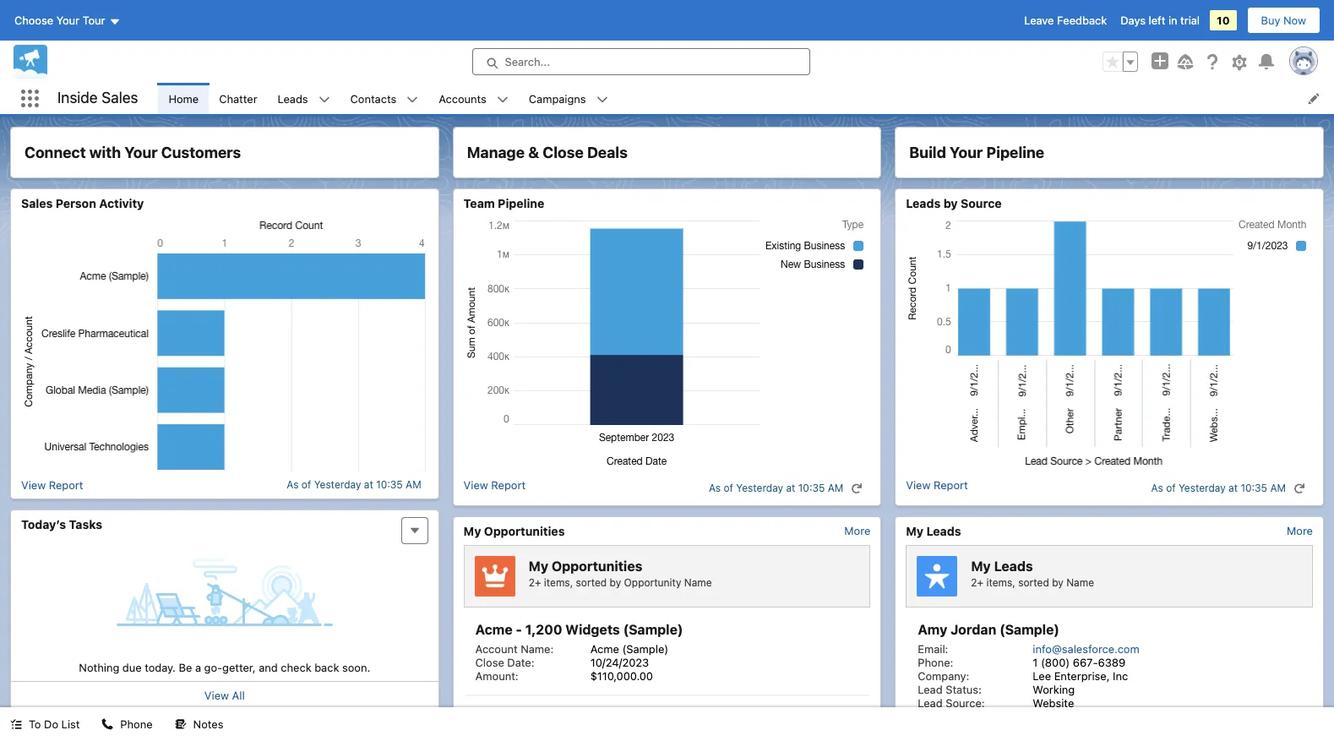 Task type: describe. For each thing, give the bounding box(es) containing it.
accounts
[[439, 92, 487, 105]]

2+ for &
[[529, 576, 541, 589]]

choose your tour button
[[14, 7, 121, 34]]

0 vertical spatial sales
[[102, 89, 138, 107]]

and
[[259, 661, 278, 674]]

as of yesterday at 10:​35 am for manage & close deals
[[709, 482, 844, 494]]

lead for lead source:
[[918, 697, 943, 710]]

build
[[910, 144, 947, 161]]

contacts
[[350, 92, 397, 105]]

tasks
[[69, 517, 102, 531]]

notes
[[193, 718, 224, 731]]

now
[[1284, 14, 1307, 27]]

today.
[[145, 661, 176, 674]]

trial
[[1181, 14, 1200, 27]]

(sample) up 1
[[1000, 622, 1060, 637]]

1,200
[[525, 622, 562, 637]]

view for connect with your customers
[[21, 478, 46, 492]]

1 vertical spatial close
[[476, 656, 504, 669]]

view report for customers
[[21, 478, 83, 492]]

getter,
[[222, 661, 256, 674]]

email:
[[918, 642, 949, 656]]

chatter
[[219, 92, 257, 105]]

all
[[232, 688, 245, 702]]

yesterday for manage & close deals
[[737, 482, 784, 494]]

opportunities for my opportunities
[[484, 524, 565, 538]]

view report for deals
[[464, 478, 526, 492]]

lead source:
[[918, 697, 985, 710]]

leads inside list item
[[278, 92, 308, 105]]

0 horizontal spatial as of yesterday at 10:​35 am
[[287, 478, 422, 491]]

acme - 1,200 widgets (sample)
[[476, 622, 683, 637]]

0 horizontal spatial at
[[364, 478, 373, 491]]

jordan
[[951, 622, 997, 637]]

view report link for customers
[[21, 478, 83, 492]]

text default image for leads
[[318, 94, 330, 105]]

to
[[29, 718, 41, 731]]

account name:
[[476, 642, 554, 656]]

buy now
[[1262, 14, 1307, 27]]

manage
[[467, 144, 525, 161]]

build your pipeline
[[910, 144, 1045, 161]]

more link for manage & close deals
[[845, 524, 871, 537]]

opportunity
[[624, 576, 682, 589]]

feedback
[[1057, 14, 1107, 27]]

back
[[315, 661, 339, 674]]

view all link
[[204, 688, 245, 702]]

contacts link
[[340, 83, 407, 114]]

sales person activity
[[21, 196, 144, 210]]

text default image inside to do list button
[[10, 719, 22, 731]]

to do list
[[29, 718, 80, 731]]

at for manage & close deals
[[786, 482, 796, 494]]

1 (800) 667-6389
[[1033, 656, 1126, 669]]

nothing due today. be a go-getter, and check back soon.
[[79, 661, 370, 674]]

campaigns list item
[[519, 83, 618, 114]]

show more my opportunities records element
[[845, 524, 871, 537]]

enterprise,
[[1055, 669, 1110, 683]]

amy
[[918, 622, 948, 637]]

source
[[961, 196, 1002, 210]]

leave feedback link
[[1025, 14, 1107, 27]]

my opportunities 2+ items, sorted by opportunity name
[[529, 558, 712, 589]]

my leads 2+ items, sorted by name
[[971, 558, 1095, 589]]

my for my opportunities
[[464, 524, 481, 538]]

list containing home
[[158, 83, 1335, 114]]

lead status:
[[918, 683, 982, 697]]

view report link for deals
[[464, 478, 526, 498]]

go-
[[204, 661, 222, 674]]

today's
[[21, 517, 66, 531]]

0 horizontal spatial sales
[[21, 196, 53, 210]]

widgets
[[566, 622, 620, 637]]

amy jordan (sample)
[[918, 622, 1060, 637]]

text default image inside phone button
[[102, 719, 114, 731]]

acme for acme (sample)
[[591, 642, 619, 656]]

text default image inside notes button
[[175, 719, 186, 731]]

more for manage & close deals
[[845, 524, 871, 537]]

as for manage & close deals
[[709, 482, 721, 494]]

search...
[[505, 55, 550, 68]]

home
[[169, 92, 199, 105]]

2+ for your
[[971, 576, 984, 589]]

phone button
[[92, 707, 163, 741]]

search... button
[[472, 48, 810, 75]]

inc
[[1113, 669, 1129, 683]]

leave feedback
[[1025, 14, 1107, 27]]

0 horizontal spatial yesterday
[[314, 478, 361, 491]]

10:​35 for build your pipeline
[[1241, 482, 1268, 494]]

notes button
[[165, 707, 234, 741]]

contacts list item
[[340, 83, 429, 114]]

leads link
[[268, 83, 318, 114]]

team
[[464, 196, 495, 210]]

(800)
[[1041, 656, 1070, 669]]

customers
[[161, 144, 241, 161]]

at for build your pipeline
[[1229, 482, 1238, 494]]

be
[[179, 661, 192, 674]]

left
[[1149, 14, 1166, 27]]

(sample) up $110,000.00
[[622, 642, 669, 656]]

campaigns
[[529, 92, 586, 105]]

text default image for accounts
[[497, 94, 509, 105]]

soon.
[[342, 661, 370, 674]]

phone
[[120, 718, 153, 731]]

more for build your pipeline
[[1287, 524, 1314, 537]]

home link
[[158, 83, 209, 114]]

1 horizontal spatial your
[[124, 144, 158, 161]]

&
[[528, 144, 539, 161]]

due
[[122, 661, 142, 674]]

my opportunities link
[[464, 524, 565, 538]]

show more my leads records element
[[1287, 524, 1314, 537]]

by for build your pipeline
[[1053, 576, 1064, 589]]

person
[[56, 196, 96, 210]]

info@salesforce.com
[[1033, 642, 1140, 656]]

667-
[[1073, 656, 1098, 669]]

10
[[1217, 14, 1230, 27]]

items, for close
[[544, 576, 573, 589]]

0 vertical spatial pipeline
[[987, 144, 1045, 161]]

3 view report from the left
[[906, 478, 968, 492]]

lead for lead status:
[[918, 683, 943, 697]]

choose your tour
[[14, 14, 105, 27]]

sorted for close
[[576, 576, 607, 589]]

text default image up show more my opportunities records 'element'
[[851, 482, 863, 494]]

10/24/2023
[[591, 656, 649, 669]]

nothing
[[79, 661, 119, 674]]

1
[[1033, 656, 1038, 669]]

accounts link
[[429, 83, 497, 114]]



Task type: locate. For each thing, give the bounding box(es) containing it.
your inside choose your tour popup button
[[56, 14, 79, 27]]

0 horizontal spatial by
[[610, 576, 621, 589]]

1 horizontal spatial report
[[491, 478, 526, 492]]

by inside my leads 2+ items, sorted by name
[[1053, 576, 1064, 589]]

pipeline up source
[[987, 144, 1045, 161]]

1 horizontal spatial of
[[724, 482, 734, 494]]

of for build your pipeline
[[1167, 482, 1176, 494]]

items, for pipeline
[[987, 576, 1016, 589]]

am for build
[[1271, 482, 1286, 494]]

1 horizontal spatial items,
[[987, 576, 1016, 589]]

1 vertical spatial sales
[[21, 196, 53, 210]]

amount:
[[476, 669, 519, 683]]

inside sales
[[57, 89, 138, 107]]

name inside my leads 2+ items, sorted by name
[[1067, 576, 1095, 589]]

yesterday for build your pipeline
[[1179, 482, 1226, 494]]

info@salesforce.com link
[[1033, 642, 1140, 656]]

in
[[1169, 14, 1178, 27]]

1 vertical spatial pipeline
[[498, 196, 545, 210]]

2 view report from the left
[[464, 478, 526, 492]]

items, up amy jordan (sample)
[[987, 576, 1016, 589]]

close right &
[[543, 144, 584, 161]]

2 2+ from the left
[[971, 576, 984, 589]]

text default image right contacts
[[407, 94, 419, 105]]

at
[[364, 478, 373, 491], [786, 482, 796, 494], [1229, 482, 1238, 494]]

1 name from the left
[[685, 576, 712, 589]]

1 horizontal spatial more
[[1287, 524, 1314, 537]]

text default image inside accounts "list item"
[[497, 94, 509, 105]]

manage & close deals
[[467, 144, 628, 161]]

my for my opportunities 2+ items, sorted by opportunity name
[[529, 558, 549, 574]]

yesterday
[[314, 478, 361, 491], [737, 482, 784, 494], [1179, 482, 1226, 494]]

1 horizontal spatial sorted
[[1019, 576, 1050, 589]]

1 lead from the top
[[918, 683, 943, 697]]

text default image for contacts
[[407, 94, 419, 105]]

0 horizontal spatial 2+
[[529, 576, 541, 589]]

text default image left the 'to'
[[10, 719, 22, 731]]

view report up my leads
[[906, 478, 968, 492]]

report for deals
[[491, 478, 526, 492]]

1 vertical spatial opportunities
[[552, 558, 643, 574]]

2+ inside my leads 2+ items, sorted by name
[[971, 576, 984, 589]]

3 report from the left
[[934, 478, 968, 492]]

account
[[476, 642, 518, 656]]

by
[[944, 196, 958, 210], [610, 576, 621, 589], [1053, 576, 1064, 589]]

inside
[[57, 89, 98, 107]]

1 horizontal spatial at
[[786, 482, 796, 494]]

sorted up amy jordan (sample)
[[1019, 576, 1050, 589]]

with
[[89, 144, 121, 161]]

as for build your pipeline
[[1152, 482, 1164, 494]]

acme
[[476, 622, 513, 637], [591, 642, 619, 656]]

working
[[1033, 683, 1075, 697]]

more link
[[845, 524, 871, 537], [1287, 524, 1314, 537]]

as of yesterday at 10:​35 am for build your pipeline
[[1152, 482, 1286, 494]]

text default image
[[318, 94, 330, 105], [407, 94, 419, 105], [497, 94, 509, 105], [1294, 482, 1306, 494], [10, 719, 22, 731]]

report up today's tasks
[[49, 478, 83, 492]]

2+ up jordan
[[971, 576, 984, 589]]

by inside my opportunities 2+ items, sorted by opportunity name
[[610, 576, 621, 589]]

1 report from the left
[[49, 478, 83, 492]]

days
[[1121, 14, 1146, 27]]

leads
[[278, 92, 308, 105], [906, 196, 941, 210], [927, 524, 961, 538], [995, 558, 1033, 574]]

website
[[1033, 697, 1075, 710]]

2 horizontal spatial as
[[1152, 482, 1164, 494]]

of
[[302, 478, 311, 491], [724, 482, 734, 494], [1167, 482, 1176, 494]]

2 horizontal spatial yesterday
[[1179, 482, 1226, 494]]

your right with
[[124, 144, 158, 161]]

1 horizontal spatial as of yesterday at 10:​35 am
[[709, 482, 844, 494]]

am for manage
[[828, 482, 844, 494]]

0 horizontal spatial 10:​35
[[376, 478, 403, 491]]

my
[[464, 524, 481, 538], [906, 524, 924, 538], [529, 558, 549, 574], [971, 558, 991, 574]]

2 more link from the left
[[1287, 524, 1314, 537]]

sorted inside my opportunities 2+ items, sorted by opportunity name
[[576, 576, 607, 589]]

view report up my opportunities
[[464, 478, 526, 492]]

2 horizontal spatial view report link
[[906, 478, 968, 498]]

my inside my opportunities 2+ items, sorted by opportunity name
[[529, 558, 549, 574]]

1 horizontal spatial pipeline
[[987, 144, 1045, 161]]

name right "opportunity"
[[685, 576, 712, 589]]

acme for acme - 1,200 widgets (sample)
[[476, 622, 513, 637]]

connect with your customers
[[25, 144, 241, 161]]

leave
[[1025, 14, 1054, 27]]

sales right inside
[[102, 89, 138, 107]]

view report link up the 'today's'
[[21, 478, 83, 492]]

group
[[1103, 52, 1139, 72]]

text default image
[[596, 94, 608, 105], [851, 482, 863, 494], [102, 719, 114, 731], [175, 719, 186, 731]]

lead down company:
[[918, 697, 943, 710]]

2 more from the left
[[1287, 524, 1314, 537]]

text default image left phone
[[102, 719, 114, 731]]

2 horizontal spatial your
[[950, 144, 983, 161]]

chatter link
[[209, 83, 268, 114]]

2 items, from the left
[[987, 576, 1016, 589]]

items,
[[544, 576, 573, 589], [987, 576, 1016, 589]]

lee enterprise, inc
[[1033, 669, 1129, 683]]

company:
[[918, 669, 970, 683]]

0 horizontal spatial as
[[287, 478, 299, 491]]

2 report from the left
[[491, 478, 526, 492]]

0 horizontal spatial pipeline
[[498, 196, 545, 210]]

sorted for pipeline
[[1019, 576, 1050, 589]]

1 more link from the left
[[845, 524, 871, 537]]

my leads
[[906, 524, 961, 538]]

0 horizontal spatial more link
[[845, 524, 871, 537]]

to do list button
[[0, 707, 90, 741]]

lee
[[1033, 669, 1052, 683]]

am
[[406, 478, 422, 491], [828, 482, 844, 494], [1271, 482, 1286, 494]]

0 horizontal spatial am
[[406, 478, 422, 491]]

your for choose
[[56, 14, 79, 27]]

3 view report link from the left
[[906, 478, 968, 498]]

buy now button
[[1247, 7, 1321, 34]]

$110,000.00
[[591, 669, 653, 683]]

1 horizontal spatial am
[[828, 482, 844, 494]]

view report link up my leads
[[906, 478, 968, 498]]

items, inside my leads 2+ items, sorted by name
[[987, 576, 1016, 589]]

2+ up "1,200"
[[529, 576, 541, 589]]

0 horizontal spatial sorted
[[576, 576, 607, 589]]

as
[[287, 478, 299, 491], [709, 482, 721, 494], [1152, 482, 1164, 494]]

1 sorted from the left
[[576, 576, 607, 589]]

text default image left contacts link
[[318, 94, 330, 105]]

my opportunities
[[464, 524, 565, 538]]

as of yesterday at 10:​35 am
[[287, 478, 422, 491], [709, 482, 844, 494], [1152, 482, 1286, 494]]

lead down phone:
[[918, 683, 943, 697]]

report up my opportunities
[[491, 478, 526, 492]]

report for customers
[[49, 478, 83, 492]]

1 horizontal spatial as
[[709, 482, 721, 494]]

text default image inside leads list item
[[318, 94, 330, 105]]

opportunities
[[484, 524, 565, 538], [552, 558, 643, 574]]

text default image right campaigns
[[596, 94, 608, 105]]

1 horizontal spatial view report
[[464, 478, 526, 492]]

(sample)
[[623, 622, 683, 637], [1000, 622, 1060, 637], [622, 642, 669, 656]]

2 horizontal spatial by
[[1053, 576, 1064, 589]]

0 horizontal spatial of
[[302, 478, 311, 491]]

acme (sample)
[[591, 642, 669, 656]]

1 horizontal spatial 2+
[[971, 576, 984, 589]]

lead
[[918, 683, 943, 697], [918, 697, 943, 710]]

pipeline right team
[[498, 196, 545, 210]]

2 horizontal spatial 10:​35
[[1241, 482, 1268, 494]]

0 horizontal spatial acme
[[476, 622, 513, 637]]

my for my leads
[[906, 524, 924, 538]]

2 sorted from the left
[[1019, 576, 1050, 589]]

today's tasks
[[21, 517, 102, 531]]

status:
[[946, 683, 982, 697]]

of for manage & close deals
[[724, 482, 734, 494]]

1 horizontal spatial 10:​35
[[799, 482, 825, 494]]

text default image inside campaigns list item
[[596, 94, 608, 105]]

1 horizontal spatial name
[[1067, 576, 1095, 589]]

0 vertical spatial acme
[[476, 622, 513, 637]]

acme up the account
[[476, 622, 513, 637]]

0 horizontal spatial close
[[476, 656, 504, 669]]

2 horizontal spatial report
[[934, 478, 968, 492]]

by for manage & close deals
[[610, 576, 621, 589]]

connect
[[25, 144, 86, 161]]

buy
[[1262, 14, 1281, 27]]

opportunities inside my opportunities 2+ items, sorted by opportunity name
[[552, 558, 643, 574]]

your right the build
[[950, 144, 983, 161]]

team pipeline
[[464, 196, 545, 210]]

view left all
[[204, 688, 229, 702]]

0 vertical spatial opportunities
[[484, 524, 565, 538]]

1 horizontal spatial close
[[543, 144, 584, 161]]

1 more from the left
[[845, 524, 871, 537]]

1 horizontal spatial by
[[944, 196, 958, 210]]

close
[[543, 144, 584, 161], [476, 656, 504, 669]]

by left source
[[944, 196, 958, 210]]

tour
[[82, 14, 105, 27]]

1 view report link from the left
[[21, 478, 83, 492]]

name
[[685, 576, 712, 589], [1067, 576, 1095, 589]]

view report link up my opportunities
[[464, 478, 526, 498]]

days left in trial
[[1121, 14, 1200, 27]]

10:​35 for manage & close deals
[[799, 482, 825, 494]]

name:
[[521, 642, 554, 656]]

2 horizontal spatial as of yesterday at 10:​35 am
[[1152, 482, 1286, 494]]

1 horizontal spatial acme
[[591, 642, 619, 656]]

2+ inside my opportunities 2+ items, sorted by opportunity name
[[529, 576, 541, 589]]

my inside my leads 2+ items, sorted by name
[[971, 558, 991, 574]]

your
[[56, 14, 79, 27], [124, 144, 158, 161], [950, 144, 983, 161]]

1 view report from the left
[[21, 478, 83, 492]]

choose
[[14, 14, 53, 27]]

opportunities for my opportunities 2+ items, sorted by opportunity name
[[552, 558, 643, 574]]

view for build your pipeline
[[906, 478, 931, 492]]

6389
[[1098, 656, 1126, 669]]

name up info@salesforce.com 'link'
[[1067, 576, 1095, 589]]

0 horizontal spatial more
[[845, 524, 871, 537]]

items, inside my opportunities 2+ items, sorted by opportunity name
[[544, 576, 573, 589]]

view all
[[204, 688, 245, 702]]

accounts list item
[[429, 83, 519, 114]]

2 lead from the top
[[918, 697, 943, 710]]

source:
[[946, 697, 985, 710]]

close date:
[[476, 656, 535, 669]]

report up my leads
[[934, 478, 968, 492]]

1 items, from the left
[[544, 576, 573, 589]]

1 horizontal spatial yesterday
[[737, 482, 784, 494]]

0 horizontal spatial report
[[49, 478, 83, 492]]

-
[[516, 622, 522, 637]]

deals
[[587, 144, 628, 161]]

2 horizontal spatial view report
[[906, 478, 968, 492]]

activity
[[99, 196, 144, 210]]

0 horizontal spatial name
[[685, 576, 712, 589]]

1 horizontal spatial sales
[[102, 89, 138, 107]]

list
[[158, 83, 1335, 114]]

1 2+ from the left
[[529, 576, 541, 589]]

view up my opportunities
[[464, 478, 488, 492]]

2 view report link from the left
[[464, 478, 526, 498]]

list
[[61, 718, 80, 731]]

2 name from the left
[[1067, 576, 1095, 589]]

sorted up "widgets" on the bottom left of page
[[576, 576, 607, 589]]

text default image left notes
[[175, 719, 186, 731]]

sales left the person
[[21, 196, 53, 210]]

view for manage & close deals
[[464, 478, 488, 492]]

text default image up the show more my leads records element
[[1294, 482, 1306, 494]]

date:
[[507, 656, 535, 669]]

view up my leads
[[906, 478, 931, 492]]

0 vertical spatial close
[[543, 144, 584, 161]]

leads inside my leads 2+ items, sorted by name
[[995, 558, 1033, 574]]

my leads link
[[906, 524, 961, 538]]

sorted inside my leads 2+ items, sorted by name
[[1019, 576, 1050, 589]]

1 vertical spatial acme
[[591, 642, 619, 656]]

my for my leads 2+ items, sorted by name
[[971, 558, 991, 574]]

view report link
[[21, 478, 83, 492], [464, 478, 526, 498], [906, 478, 968, 498]]

by up info@salesforce.com 'link'
[[1053, 576, 1064, 589]]

1 horizontal spatial view report link
[[464, 478, 526, 498]]

your for build
[[950, 144, 983, 161]]

text default image right accounts
[[497, 94, 509, 105]]

acme down "widgets" on the bottom left of page
[[591, 642, 619, 656]]

items, up "1,200"
[[544, 576, 573, 589]]

phone:
[[918, 656, 954, 669]]

2 horizontal spatial at
[[1229, 482, 1238, 494]]

2 horizontal spatial of
[[1167, 482, 1176, 494]]

0 horizontal spatial your
[[56, 14, 79, 27]]

0 horizontal spatial view report
[[21, 478, 83, 492]]

0 horizontal spatial items,
[[544, 576, 573, 589]]

leads list item
[[268, 83, 340, 114]]

0 horizontal spatial view report link
[[21, 478, 83, 492]]

more link for build your pipeline
[[1287, 524, 1314, 537]]

2 horizontal spatial am
[[1271, 482, 1286, 494]]

1 horizontal spatial more link
[[1287, 524, 1314, 537]]

close left date:
[[476, 656, 504, 669]]

your left tour
[[56, 14, 79, 27]]

text default image inside "contacts" list item
[[407, 94, 419, 105]]

10:​35
[[376, 478, 403, 491], [799, 482, 825, 494], [1241, 482, 1268, 494]]

name inside my opportunities 2+ items, sorted by opportunity name
[[685, 576, 712, 589]]

view up the 'today's'
[[21, 478, 46, 492]]

(sample) up acme (sample)
[[623, 622, 683, 637]]

by left "opportunity"
[[610, 576, 621, 589]]

do
[[44, 718, 58, 731]]

view report up the 'today's'
[[21, 478, 83, 492]]



Task type: vqa. For each thing, say whether or not it's contained in the screenshot.
'Name:'
yes



